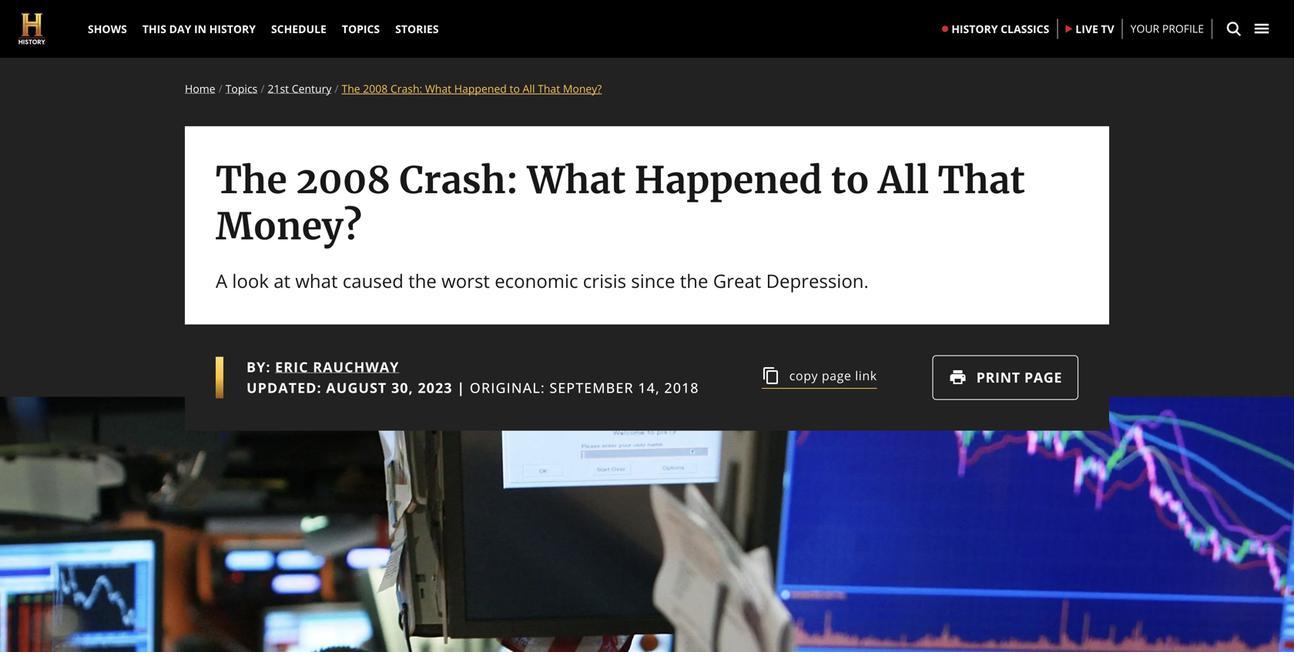 Task type: describe. For each thing, give the bounding box(es) containing it.
caused
[[343, 268, 404, 293]]

1 horizontal spatial what
[[527, 157, 626, 203]]

eric rauchway link
[[275, 358, 399, 377]]

1 horizontal spatial money?
[[563, 81, 602, 96]]

1 vertical spatial topics
[[226, 81, 258, 96]]

great
[[713, 268, 762, 293]]

open menu image
[[1255, 21, 1270, 37]]

august
[[326, 379, 387, 398]]

1 vertical spatial to
[[831, 157, 870, 203]]

live tv
[[1076, 21, 1115, 36]]

1 vertical spatial topics link
[[226, 81, 258, 96]]

this day in history link
[[135, 0, 264, 58]]

2018
[[665, 379, 699, 398]]

your profile link
[[1131, 21, 1204, 37]]

eric
[[275, 358, 309, 377]]

0 vertical spatial topics
[[342, 22, 380, 36]]

by: eric rauchway updated: august 30, 2023 | original: september 14, 2018
[[247, 358, 699, 398]]

1 horizontal spatial topics link
[[334, 0, 388, 58]]

14,
[[638, 379, 660, 398]]

0 vertical spatial crash:
[[391, 81, 422, 96]]

1 vertical spatial happened
[[635, 157, 823, 203]]

|
[[457, 379, 466, 398]]

at
[[274, 268, 291, 293]]

day
[[169, 22, 191, 36]]

0 horizontal spatial history
[[209, 22, 256, 36]]

your
[[1131, 21, 1160, 36]]

1 the from the left
[[409, 268, 437, 293]]

stories link
[[388, 0, 447, 58]]

0 vertical spatial the 2008 crash: what happened to all that money?
[[342, 81, 602, 96]]

page
[[822, 367, 852, 384]]

0 vertical spatial to
[[510, 81, 520, 96]]

0 vertical spatial that
[[538, 81, 560, 96]]

shows link
[[80, 0, 135, 58]]

1 vertical spatial 2008
[[296, 157, 391, 203]]

what
[[295, 268, 338, 293]]

copy page link button
[[762, 367, 877, 389]]

home
[[185, 81, 215, 96]]



Task type: vqa. For each thing, say whether or not it's contained in the screenshot.
'The' to the top
yes



Task type: locate. For each thing, give the bounding box(es) containing it.
1 horizontal spatial the
[[680, 268, 709, 293]]

to
[[510, 81, 520, 96], [831, 157, 870, 203]]

0 horizontal spatial all
[[523, 81, 535, 96]]

rauchway
[[313, 358, 399, 377]]

history left classics
[[952, 21, 998, 36]]

1 vertical spatial that
[[938, 157, 1025, 203]]

0 horizontal spatial topics link
[[226, 81, 258, 96]]

2008
[[363, 81, 388, 96], [296, 157, 391, 203]]

century
[[292, 81, 332, 96]]

topics link
[[334, 0, 388, 58], [226, 81, 258, 96]]

home link
[[185, 81, 215, 96]]

since
[[631, 268, 675, 293]]

this day in history
[[142, 22, 256, 36]]

1 vertical spatial the 2008 crash: what happened to all that money?
[[216, 157, 1025, 250]]

by:
[[247, 358, 271, 377]]

0 vertical spatial 2008
[[363, 81, 388, 96]]

print page button
[[933, 356, 1079, 400]]

1 horizontal spatial topics
[[342, 22, 380, 36]]

1 horizontal spatial the
[[342, 81, 360, 96]]

0 horizontal spatial money?
[[216, 203, 362, 250]]

crisis
[[583, 268, 627, 293]]

page
[[1025, 368, 1063, 387]]

copy
[[790, 367, 818, 384]]

2 the from the left
[[680, 268, 709, 293]]

the 2008 crash: what happened to all that money?
[[342, 81, 602, 96], [216, 157, 1025, 250]]

0 horizontal spatial topics
[[226, 81, 258, 96]]

stories
[[395, 22, 439, 36]]

link
[[855, 367, 877, 384]]

topics left stories at the top of page
[[342, 22, 380, 36]]

depression.
[[766, 268, 869, 293]]

1 vertical spatial crash:
[[399, 157, 519, 203]]

the
[[409, 268, 437, 293], [680, 268, 709, 293]]

print
[[977, 368, 1021, 387]]

topics
[[342, 22, 380, 36], [226, 81, 258, 96]]

history
[[952, 21, 998, 36], [209, 22, 256, 36]]

0 vertical spatial the
[[342, 81, 360, 96]]

history classics link
[[935, 8, 1057, 50]]

history classics
[[952, 21, 1050, 36]]

0 horizontal spatial that
[[538, 81, 560, 96]]

topics link left 21st at the left top
[[226, 81, 258, 96]]

topics link left stories at the top of page
[[334, 0, 388, 58]]

0 vertical spatial happened
[[454, 81, 507, 96]]

all
[[523, 81, 535, 96], [878, 157, 930, 203]]

worst
[[442, 268, 490, 293]]

original:
[[470, 379, 545, 398]]

0 horizontal spatial what
[[425, 81, 452, 96]]

september
[[550, 379, 634, 398]]

0 vertical spatial topics link
[[334, 0, 388, 58]]

1 vertical spatial the
[[216, 157, 287, 203]]

history logo image
[[18, 13, 45, 44]]

history right in
[[209, 22, 256, 36]]

live
[[1076, 21, 1099, 36]]

0 vertical spatial money?
[[563, 81, 602, 96]]

tv
[[1101, 21, 1115, 36]]

1 horizontal spatial all
[[878, 157, 930, 203]]

1 horizontal spatial history
[[952, 21, 998, 36]]

1 vertical spatial what
[[527, 157, 626, 203]]

money? inside "the 2008 crash: what happened to all that money?"
[[216, 203, 362, 250]]

classics
[[1001, 21, 1050, 36]]

shows
[[88, 22, 127, 36]]

2023
[[418, 379, 453, 398]]

1 vertical spatial money?
[[216, 203, 362, 250]]

30,
[[391, 379, 414, 398]]

live tv link
[[1058, 8, 1122, 50]]

economic
[[495, 268, 578, 293]]

1 vertical spatial all
[[878, 157, 930, 203]]

this
[[142, 22, 166, 36]]

1 horizontal spatial to
[[831, 157, 870, 203]]

crash: inside "the 2008 crash: what happened to all that money?"
[[399, 157, 519, 203]]

look
[[232, 268, 269, 293]]

0 horizontal spatial to
[[510, 81, 520, 96]]

print image
[[949, 369, 968, 387]]

21st century link
[[268, 81, 332, 96]]

the right since on the top of page
[[680, 268, 709, 293]]

0 vertical spatial what
[[425, 81, 452, 96]]

what
[[425, 81, 452, 96], [527, 157, 626, 203]]

profile
[[1163, 21, 1204, 36]]

your profile
[[1131, 21, 1204, 36]]

the left 'worst'
[[409, 268, 437, 293]]

print page
[[977, 368, 1063, 387]]

0 horizontal spatial the
[[216, 157, 287, 203]]

happened
[[454, 81, 507, 96], [635, 157, 823, 203]]

1 horizontal spatial happened
[[635, 157, 823, 203]]

1 horizontal spatial that
[[938, 157, 1025, 203]]

money?
[[563, 81, 602, 96], [216, 203, 362, 250]]

schedule
[[271, 22, 327, 36]]

21st century
[[268, 81, 332, 96]]

topics left 21st at the left top
[[226, 81, 258, 96]]

copy page link
[[790, 367, 877, 384]]

that
[[538, 81, 560, 96], [938, 157, 1025, 203]]

a
[[216, 268, 227, 293]]

crash:
[[391, 81, 422, 96], [399, 157, 519, 203]]

the
[[342, 81, 360, 96], [216, 157, 287, 203]]

0 horizontal spatial the
[[409, 268, 437, 293]]

schedule link
[[264, 0, 334, 58]]

0 horizontal spatial happened
[[454, 81, 507, 96]]

lehman brothers image
[[0, 397, 1295, 653]]

a look at what caused the worst economic crisis since the great depression.
[[216, 268, 869, 293]]

0 vertical spatial all
[[523, 81, 535, 96]]

updated:
[[247, 379, 322, 398]]

in
[[194, 22, 207, 36]]

21st
[[268, 81, 289, 96]]



